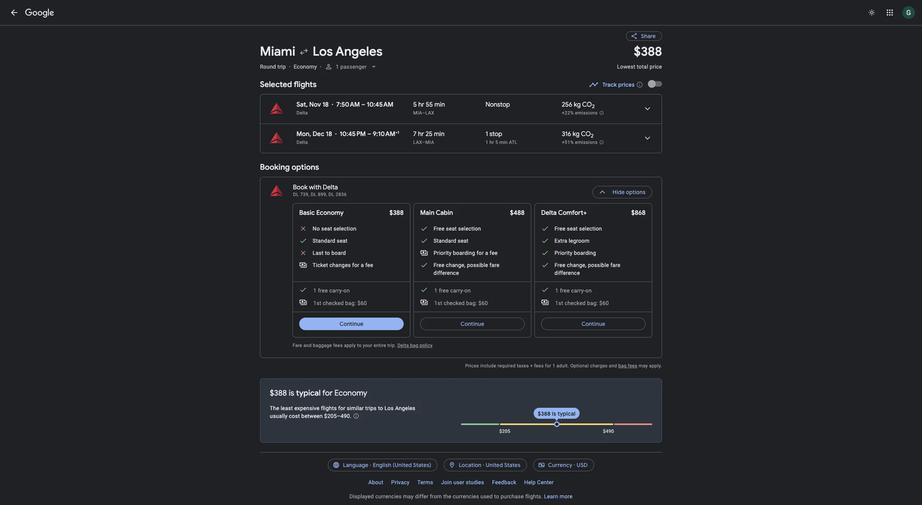 Task type: vqa. For each thing, say whether or not it's contained in the screenshot.
1st first checked bag costs 60 us dollars element from the left
yes



Task type: describe. For each thing, give the bounding box(es) containing it.
1 currencies from the left
[[375, 494, 402, 500]]

entire
[[374, 343, 386, 349]]

+1
[[395, 130, 399, 135]]

18 for sat, nov 18
[[323, 101, 329, 109]]

$388 for $388
[[389, 209, 404, 217]]

flight details. return flight on monday, december 18. leaves los angeles international airport at 10:45 pm on monday, december 18 and arrives at miami international airport at 9:10 am on tuesday, december 19. image
[[638, 129, 657, 148]]

2 horizontal spatial fees
[[628, 364, 637, 369]]

min for 5 hr 55 min
[[434, 101, 445, 109]]

feedback
[[492, 480, 516, 486]]

hide options
[[613, 189, 646, 196]]

free change, possible fare difference for cabin
[[434, 262, 499, 276]]

united states
[[486, 462, 521, 469]]

+51%
[[562, 140, 574, 145]]

1st for economy
[[313, 300, 321, 307]]

priority boarding for a fee
[[434, 250, 498, 256]]

join user studies
[[441, 480, 484, 486]]

selection for economy
[[334, 226, 356, 232]]

1 horizontal spatial fees
[[534, 364, 544, 369]]

english
[[373, 462, 391, 469]]

adult.
[[557, 364, 569, 369]]

flights.
[[525, 494, 543, 500]]

selected
[[260, 80, 292, 90]]

usd
[[577, 462, 588, 469]]

your
[[363, 343, 372, 349]]

emissions for 316 kg co
[[575, 140, 598, 145]]

 image for dec
[[335, 130, 337, 138]]

help
[[524, 480, 536, 486]]

emissions for 256 kg co
[[575, 110, 598, 116]]

ticket
[[313, 262, 328, 269]]

nonstop flight. element
[[486, 101, 510, 110]]

united
[[486, 462, 503, 469]]

a for ticket changes for a fee
[[361, 262, 364, 269]]

0 horizontal spatial may
[[403, 494, 414, 500]]

$388 for $388 is typical
[[538, 411, 551, 418]]

extra
[[555, 238, 567, 244]]

bag: for cabin
[[466, 300, 477, 307]]

1 stop flight. element
[[486, 130, 502, 139]]

$388 for $388 is typical for economy
[[270, 389, 287, 399]]

about link
[[364, 477, 387, 489]]

free seat selection for main cabin
[[434, 226, 481, 232]]

on for cabin
[[464, 288, 471, 294]]

to right used
[[494, 494, 499, 500]]

include
[[480, 364, 496, 369]]

10:45 am
[[367, 101, 393, 109]]

atl
[[509, 140, 517, 145]]

$60 for cabin
[[478, 300, 488, 307]]

loading results progress bar
[[0, 25, 922, 27]]

fare for $488
[[490, 262, 499, 269]]

on for economy
[[344, 288, 350, 294]]

Miami to Los Angeles and back text field
[[260, 44, 608, 60]]

$488
[[510, 209, 525, 217]]

angeles inside 'the least expensive flights for similar trips to los angeles usually cost between $205–490.'
[[395, 406, 415, 412]]

the
[[270, 406, 279, 412]]

used
[[480, 494, 493, 500]]

required
[[498, 364, 516, 369]]

1st for comfort+
[[555, 300, 563, 307]]

is for $388 is typical
[[552, 411, 556, 418]]

about
[[368, 480, 383, 486]]

+22% emissions
[[562, 110, 598, 116]]

1 free carry-on for basic economy
[[313, 288, 350, 294]]

1 free carry-on for main cabin
[[434, 288, 471, 294]]

delta bag policy link
[[397, 343, 433, 349]]

standard for economy
[[313, 238, 335, 244]]

256 kg co 2
[[562, 101, 595, 110]]

privacy link
[[387, 477, 413, 489]]

899,
[[318, 192, 327, 198]]

join user studies link
[[437, 477, 488, 489]]

fare and baggage fees apply to your entire trip. delta bag policy
[[293, 343, 433, 349]]

delta down sat,
[[297, 110, 308, 116]]

$490
[[603, 429, 614, 435]]

hide
[[613, 189, 625, 196]]

learn more link
[[544, 494, 573, 500]]

0 horizontal spatial bag
[[410, 343, 418, 349]]

trip.
[[387, 343, 396, 349]]

from
[[430, 494, 442, 500]]

0 horizontal spatial fees
[[333, 343, 343, 349]]

price
[[650, 64, 662, 70]]

cabin
[[436, 209, 453, 217]]

1 inside popup button
[[336, 64, 339, 70]]

a for priority boarding for a fee
[[485, 250, 488, 256]]

1 stop 1 hr 5 min atl
[[486, 130, 517, 145]]

1 continue button from the left
[[299, 315, 404, 334]]

list inside main content
[[260, 95, 662, 153]]

total duration 5 hr 55 min. element
[[413, 101, 486, 110]]

0 horizontal spatial flights
[[294, 80, 317, 90]]

$868
[[631, 209, 646, 217]]

5 inside 1 stop 1 hr 5 min atl
[[495, 140, 498, 145]]

checked for main cabin
[[444, 300, 465, 307]]

changes
[[329, 262, 351, 269]]

free for comfort+
[[560, 288, 570, 294]]

0 horizontal spatial los
[[313, 44, 333, 60]]

hr for 5
[[418, 101, 424, 109]]

to right last
[[325, 250, 330, 256]]

mia inside '5 hr 55 min mia – lax'
[[413, 110, 422, 116]]

taxes
[[517, 364, 529, 369]]

$388 is typical
[[538, 411, 576, 418]]

options for booking options
[[292, 163, 319, 172]]

bag: for comfort+
[[587, 300, 598, 307]]

fee for ticket changes for a fee
[[365, 262, 373, 269]]

comfort+
[[558, 209, 587, 217]]

delta right 'trip.'
[[397, 343, 409, 349]]

learn
[[544, 494, 558, 500]]

boarding for delta comfort+
[[574, 250, 596, 256]]

legroom
[[569, 238, 590, 244]]

bag fees button
[[618, 364, 637, 369]]

priority boarding
[[555, 250, 596, 256]]

help center
[[524, 480, 554, 486]]

min inside 1 stop 1 hr 5 min atl
[[499, 140, 508, 145]]

lax inside '5 hr 55 min mia – lax'
[[425, 110, 434, 116]]

apply.
[[649, 364, 662, 369]]

seat for economy
[[321, 226, 332, 232]]

prices
[[465, 364, 479, 369]]

seat for comfort+
[[567, 226, 578, 232]]

track prices
[[603, 81, 635, 88]]

Departure time: 10:45 PM. text field
[[340, 130, 366, 138]]

739,
[[300, 192, 309, 198]]

nonstop
[[486, 101, 510, 109]]

typical for $388 is typical
[[558, 411, 576, 418]]

fare
[[293, 343, 302, 349]]

trips
[[365, 406, 377, 412]]

delta down the mon,
[[297, 140, 308, 145]]

$388 lowest total price
[[617, 44, 662, 70]]

mia inside 7 hr 25 min lax – mia
[[425, 140, 434, 145]]

total
[[637, 64, 648, 70]]

policy
[[420, 343, 433, 349]]

0 vertical spatial economy
[[294, 64, 317, 70]]

none text field containing $388
[[617, 44, 662, 77]]

316
[[562, 130, 571, 138]]

256
[[562, 101, 572, 109]]

7 hr 25 min lax – mia
[[413, 130, 445, 145]]

$205
[[499, 429, 510, 435]]

center
[[537, 480, 554, 486]]

free up the extra
[[555, 226, 565, 232]]

lax inside 7 hr 25 min lax – mia
[[413, 140, 422, 145]]

1 continue from the left
[[340, 321, 363, 328]]

carry- for delta comfort+
[[571, 288, 585, 294]]

differ
[[415, 494, 429, 500]]

kg for 316
[[573, 130, 580, 138]]

book with delta dl 739, dl 899, dl 2836
[[293, 184, 347, 198]]

track
[[603, 81, 617, 88]]

may inside main content
[[639, 364, 648, 369]]

0 vertical spatial and
[[303, 343, 312, 349]]

388 us dollars element
[[634, 44, 662, 60]]

2836
[[336, 192, 347, 198]]

share button
[[626, 31, 662, 41]]

terms
[[417, 480, 433, 486]]

to inside 'the least expensive flights for similar trips to los angeles usually cost between $205–490.'
[[378, 406, 383, 412]]

Flight numbers DL 739, DL 899, DL 2836 text field
[[293, 192, 347, 198]]

continue for delta comfort+
[[581, 321, 605, 328]]

possible for main cabin
[[467, 262, 488, 269]]

1 vertical spatial and
[[609, 364, 617, 369]]

carry- for main cabin
[[450, 288, 464, 294]]

55
[[426, 101, 433, 109]]

main content containing miami
[[260, 25, 746, 443]]

2 for 316 kg co
[[591, 133, 594, 139]]

1 horizontal spatial  image
[[320, 64, 322, 70]]

location
[[459, 462, 481, 469]]

go back image
[[9, 8, 19, 17]]

first checked bag costs 60 us dollars element for basic economy
[[299, 299, 367, 308]]

main cabin
[[420, 209, 453, 217]]

optional
[[570, 364, 589, 369]]

difference for comfort+
[[555, 270, 580, 276]]

expensive
[[294, 406, 319, 412]]

last to board
[[313, 250, 346, 256]]

mon, dec 18
[[297, 130, 332, 138]]



Task type: locate. For each thing, give the bounding box(es) containing it.
0 horizontal spatial continue button
[[299, 315, 404, 334]]

typical for $388 is typical for economy
[[296, 389, 321, 399]]

total duration 7 hr 25 min. element
[[413, 130, 486, 139]]

hr inside 1 stop 1 hr 5 min atl
[[490, 140, 494, 145]]

usually
[[270, 414, 288, 420]]

0 horizontal spatial and
[[303, 343, 312, 349]]

1 horizontal spatial mia
[[425, 140, 434, 145]]

1 possible from the left
[[467, 262, 488, 269]]

free for cabin
[[439, 288, 449, 294]]

1 vertical spatial typical
[[558, 411, 576, 418]]

1 difference from the left
[[434, 270, 459, 276]]

2 1st checked bag: $60 from the left
[[434, 300, 488, 307]]

free down priority boarding for a fee
[[434, 262, 444, 269]]

Arrival time: 10:45 AM. text field
[[367, 101, 393, 109]]

2 horizontal spatial carry-
[[571, 288, 585, 294]]

carry- down priority boarding for a fee
[[450, 288, 464, 294]]

delta up "899,"
[[323, 184, 338, 192]]

1 passenger
[[336, 64, 367, 70]]

hide options button
[[593, 183, 652, 202]]

fee for priority boarding for a fee
[[490, 250, 498, 256]]

kg up '+22% emissions'
[[574, 101, 581, 109]]

hr right 7
[[418, 130, 424, 138]]

1 horizontal spatial standard seat
[[434, 238, 469, 244]]

last
[[313, 250, 324, 256]]

3 continue from the left
[[581, 321, 605, 328]]

1 standard seat from the left
[[313, 238, 348, 244]]

0 vertical spatial may
[[639, 364, 648, 369]]

mia down '25'
[[425, 140, 434, 145]]

standard
[[313, 238, 335, 244], [434, 238, 456, 244]]

selection for cabin
[[458, 226, 481, 232]]

seat up priority boarding for a fee
[[458, 238, 469, 244]]

– down total duration 7 hr 25 min. element
[[422, 140, 425, 145]]

dec
[[313, 130, 324, 138]]

0 vertical spatial 5
[[413, 101, 417, 109]]

3 1st from the left
[[555, 300, 563, 307]]

checked for basic economy
[[323, 300, 344, 307]]

0 horizontal spatial on
[[344, 288, 350, 294]]

0 horizontal spatial boarding
[[453, 250, 475, 256]]

terms link
[[413, 477, 437, 489]]

dl
[[293, 192, 299, 198], [311, 192, 317, 198], [329, 192, 334, 198]]

standard seat up priority boarding for a fee
[[434, 238, 469, 244]]

join
[[441, 480, 452, 486]]

co
[[582, 101, 592, 109], [581, 130, 591, 138]]

selected flights
[[260, 80, 317, 90]]

delta inside book with delta dl 739, dl 899, dl 2836
[[323, 184, 338, 192]]

mia
[[413, 110, 422, 116], [425, 140, 434, 145]]

3 on from the left
[[585, 288, 592, 294]]

flights up sat,
[[294, 80, 317, 90]]

learn more about tracked prices image
[[636, 81, 643, 88]]

free down priority boarding
[[555, 262, 565, 269]]

main content
[[260, 25, 746, 443]]

2 first checked bag costs 60 us dollars element from the left
[[420, 299, 488, 308]]

1 horizontal spatial 1st
[[434, 300, 442, 307]]

kg
[[574, 101, 581, 109], [573, 130, 580, 138]]

1 standard from the left
[[313, 238, 335, 244]]

flights up $205–490.
[[321, 406, 337, 412]]

0 vertical spatial options
[[292, 163, 319, 172]]

7
[[413, 130, 417, 138]]

selection up "board"
[[334, 226, 356, 232]]

0 vertical spatial emissions
[[575, 110, 598, 116]]

10:45 pm
[[340, 130, 366, 138]]

1 horizontal spatial dl
[[311, 192, 317, 198]]

free change, possible fare difference down priority boarding for a fee
[[434, 262, 499, 276]]

1st checked bag: $60
[[313, 300, 367, 307], [434, 300, 488, 307], [555, 300, 609, 307]]

miami
[[260, 44, 295, 60]]

checked
[[323, 300, 344, 307], [444, 300, 465, 307], [565, 300, 586, 307]]

1 vertical spatial may
[[403, 494, 414, 500]]

seat up "board"
[[337, 238, 348, 244]]

seat down cabin
[[446, 226, 457, 232]]

0 horizontal spatial standard seat
[[313, 238, 348, 244]]

first checked bag costs 60 us dollars element
[[299, 299, 367, 308], [420, 299, 488, 308], [541, 299, 609, 308]]

2 up '+22% emissions'
[[592, 103, 595, 110]]

trip
[[278, 64, 286, 70]]

emissions down 256 kg co 2
[[575, 110, 598, 116]]

standard seat up last to board
[[313, 238, 348, 244]]

bag left policy
[[410, 343, 418, 349]]

3 free from the left
[[560, 288, 570, 294]]

fare
[[490, 262, 499, 269], [611, 262, 620, 269]]

3 selection from the left
[[579, 226, 602, 232]]

dl down with
[[311, 192, 317, 198]]

3 bag: from the left
[[587, 300, 598, 307]]

1 priority from the left
[[434, 250, 452, 256]]

18 right dec
[[326, 130, 332, 138]]

– up 7 hr 25 min lax – mia
[[422, 110, 425, 116]]

free for economy
[[318, 288, 328, 294]]

1 horizontal spatial selection
[[458, 226, 481, 232]]

1 horizontal spatial los
[[385, 406, 394, 412]]

2 standard from the left
[[434, 238, 456, 244]]

 image left 10:45 pm
[[335, 130, 337, 138]]

3 $60 from the left
[[599, 300, 609, 307]]

3 first checked bag costs 60 us dollars element from the left
[[541, 299, 609, 308]]

25
[[426, 130, 433, 138]]

min right 55
[[434, 101, 445, 109]]

states
[[504, 462, 521, 469]]

0 vertical spatial 2
[[592, 103, 595, 110]]

hr inside '5 hr 55 min mia – lax'
[[418, 101, 424, 109]]

currency
[[548, 462, 572, 469]]

fees left apply
[[333, 343, 343, 349]]

1 vertical spatial 2
[[591, 133, 594, 139]]

change, for main cabin
[[446, 262, 465, 269]]

economy up similar
[[334, 389, 367, 399]]

1 horizontal spatial free
[[439, 288, 449, 294]]

1 horizontal spatial continue button
[[420, 315, 525, 334]]

co inside "316 kg co 2"
[[581, 130, 591, 138]]

delta comfort+
[[541, 209, 587, 217]]

2 up +51% emissions
[[591, 133, 594, 139]]

1st checked bag: $60 for delta comfort+
[[555, 300, 609, 307]]

boarding
[[453, 250, 475, 256], [574, 250, 596, 256]]

1 vertical spatial lax
[[413, 140, 422, 145]]

3 1st checked bag: $60 from the left
[[555, 300, 609, 307]]

fare for $868
[[611, 262, 620, 269]]

options right hide
[[626, 189, 646, 196]]

5 hr 55 min mia – lax
[[413, 101, 445, 116]]

10:45 pm – 9:10 am +1
[[340, 130, 399, 138]]

mia up 7
[[413, 110, 422, 116]]

displayed currencies may differ from the currencies used to purchase flights. learn more
[[349, 494, 573, 500]]

share
[[641, 33, 656, 40]]

$60 for comfort+
[[599, 300, 609, 307]]

learn more about price insights image
[[353, 414, 359, 420]]

angeles up passenger at the top
[[335, 44, 383, 60]]

0 vertical spatial kg
[[574, 101, 581, 109]]

boarding for main cabin
[[453, 250, 475, 256]]

1 horizontal spatial carry-
[[450, 288, 464, 294]]

co inside 256 kg co 2
[[582, 101, 592, 109]]

and right charges
[[609, 364, 617, 369]]

for
[[477, 250, 484, 256], [352, 262, 359, 269], [545, 364, 551, 369], [322, 389, 333, 399], [338, 406, 345, 412]]

1 horizontal spatial free seat selection
[[555, 226, 602, 232]]

options up book
[[292, 163, 319, 172]]

bag:
[[345, 300, 356, 307], [466, 300, 477, 307], [587, 300, 598, 307]]

1 horizontal spatial bag
[[618, 364, 627, 369]]

18 right nov
[[323, 101, 329, 109]]

Arrival time: 9:10 AM on  Tuesday, December 19. text field
[[373, 130, 399, 138]]

0 vertical spatial is
[[289, 389, 294, 399]]

 image inside the return flight on monday, december 18. leaves los angeles international airport at 10:45 pm on monday, december 18 and arrives at miami international airport at 9:10 am on tuesday, december 19. element
[[335, 130, 337, 138]]

0 horizontal spatial free
[[318, 288, 328, 294]]

1 selection from the left
[[334, 226, 356, 232]]

1 vertical spatial hr
[[418, 130, 424, 138]]

2 emissions from the top
[[575, 140, 598, 145]]

min left atl
[[499, 140, 508, 145]]

may left apply.
[[639, 364, 648, 369]]

5 left 55
[[413, 101, 417, 109]]

0 horizontal spatial standard
[[313, 238, 335, 244]]

carry- down priority boarding
[[571, 288, 585, 294]]

316 kg co 2
[[562, 130, 594, 139]]

round
[[260, 64, 276, 70]]

standard up priority boarding for a fee
[[434, 238, 456, 244]]

– inside 7 hr 25 min lax – mia
[[422, 140, 425, 145]]

$60
[[357, 300, 367, 307], [478, 300, 488, 307], [599, 300, 609, 307]]

7:50 am
[[336, 101, 360, 109]]

1 1 free carry-on from the left
[[313, 288, 350, 294]]

fees left apply.
[[628, 364, 637, 369]]

2 on from the left
[[464, 288, 471, 294]]

dl down book
[[293, 192, 299, 198]]

1 checked from the left
[[323, 300, 344, 307]]

kg inside "316 kg co 2"
[[573, 130, 580, 138]]

3 checked from the left
[[565, 300, 586, 307]]

1st checked bag: $60 for basic economy
[[313, 300, 367, 307]]

co for 316 kg co
[[581, 130, 591, 138]]

1 vertical spatial options
[[626, 189, 646, 196]]

booking
[[260, 163, 290, 172]]

lax down 7
[[413, 140, 422, 145]]

return flight on monday, december 18. leaves los angeles international airport at 10:45 pm on monday, december 18 and arrives at miami international airport at 9:10 am on tuesday, december 19. element
[[297, 130, 399, 138]]

standard seat for economy
[[313, 238, 348, 244]]

carry- down changes
[[329, 288, 344, 294]]

0 horizontal spatial continue
[[340, 321, 363, 328]]

basic
[[299, 209, 315, 217]]

1st checked bag: $60 for main cabin
[[434, 300, 488, 307]]

ticket changes for a fee
[[313, 262, 373, 269]]

selection for comfort+
[[579, 226, 602, 232]]

lax
[[425, 110, 434, 116], [413, 140, 422, 145]]

7:50 am – 10:45 am
[[336, 101, 393, 109]]

0 vertical spatial 18
[[323, 101, 329, 109]]

to right trips
[[378, 406, 383, 412]]

states)
[[413, 462, 431, 469]]

2 horizontal spatial continue
[[581, 321, 605, 328]]

continue button for main
[[420, 315, 525, 334]]

min inside 7 hr 25 min lax – mia
[[434, 130, 445, 138]]

standard for cabin
[[434, 238, 456, 244]]

seat
[[321, 226, 332, 232], [446, 226, 457, 232], [567, 226, 578, 232], [337, 238, 348, 244], [458, 238, 469, 244]]

standard seat for cabin
[[434, 238, 469, 244]]

least
[[281, 406, 293, 412]]

1 change, from the left
[[446, 262, 465, 269]]

flight details. departing flight on saturday, november 18. leaves miami international airport at 7:50 am on saturday, november 18 and arrives at los angeles international airport at 10:45 am on saturday, november 18. image
[[638, 99, 657, 118]]

1 emissions from the top
[[575, 110, 598, 116]]

3 carry- from the left
[[571, 288, 585, 294]]

1 horizontal spatial free change, possible fare difference
[[555, 262, 620, 276]]

difference down priority boarding for a fee
[[434, 270, 459, 276]]

help center link
[[520, 477, 558, 489]]

1 vertical spatial flights
[[321, 406, 337, 412]]

possible down priority boarding
[[588, 262, 609, 269]]

2 difference from the left
[[555, 270, 580, 276]]

1 horizontal spatial $60
[[478, 300, 488, 307]]

selection up legroom
[[579, 226, 602, 232]]

with
[[309, 184, 321, 192]]

1 vertical spatial emissions
[[575, 140, 598, 145]]

priority for cabin
[[434, 250, 452, 256]]

hr down 1 stop flight. element
[[490, 140, 494, 145]]

currencies down privacy
[[375, 494, 402, 500]]

fees right +
[[534, 364, 544, 369]]

– inside 10:45 pm – 9:10 am +1
[[367, 130, 371, 138]]

1 horizontal spatial boarding
[[574, 250, 596, 256]]

departing flight on saturday, november 18. leaves miami international airport at 7:50 am on saturday, november 18 and arrives at los angeles international airport at 10:45 am on saturday, november 18. element
[[297, 101, 393, 109]]

– right departure time: 7:50 am. text box at left
[[361, 101, 365, 109]]

angeles right trips
[[395, 406, 415, 412]]

– left 9:10 am
[[367, 130, 371, 138]]

0 horizontal spatial 1st checked bag: $60
[[313, 300, 367, 307]]

economy right trip
[[294, 64, 317, 70]]

1 horizontal spatial a
[[485, 250, 488, 256]]

2 fare from the left
[[611, 262, 620, 269]]

2 horizontal spatial on
[[585, 288, 592, 294]]

1 vertical spatial 5
[[495, 140, 498, 145]]

2 checked from the left
[[444, 300, 465, 307]]

los inside 'the least expensive flights for similar trips to los angeles usually cost between $205–490.'
[[385, 406, 394, 412]]

1 fare from the left
[[490, 262, 499, 269]]

free change, possible fare difference down priority boarding
[[555, 262, 620, 276]]

2 for 256 kg co
[[592, 103, 595, 110]]

1 vertical spatial angeles
[[395, 406, 415, 412]]

difference down priority boarding
[[555, 270, 580, 276]]

first checked bag costs 60 us dollars element for main cabin
[[420, 299, 488, 308]]

free seat selection up legroom
[[555, 226, 602, 232]]

2 vertical spatial hr
[[490, 140, 494, 145]]

continue for main cabin
[[461, 321, 484, 328]]

0 horizontal spatial dl
[[293, 192, 299, 198]]

1 horizontal spatial fee
[[490, 250, 498, 256]]

2 change, from the left
[[567, 262, 586, 269]]

delta left comfort+
[[541, 209, 557, 217]]

1 horizontal spatial may
[[639, 364, 648, 369]]

1 horizontal spatial first checked bag costs 60 us dollars element
[[420, 299, 488, 308]]

1 passenger button
[[322, 57, 381, 76]]

fee
[[490, 250, 498, 256], [365, 262, 373, 269]]

free down main cabin
[[434, 226, 444, 232]]

checked for delta comfort+
[[565, 300, 586, 307]]

english (united states)
[[373, 462, 431, 469]]

continue
[[340, 321, 363, 328], [461, 321, 484, 328], [581, 321, 605, 328]]

flights inside 'the least expensive flights for similar trips to los angeles usually cost between $205–490.'
[[321, 406, 337, 412]]

basic economy
[[299, 209, 344, 217]]

5 down 1 stop flight. element
[[495, 140, 498, 145]]

free seat selection for delta comfort+
[[555, 226, 602, 232]]

 image for trip
[[289, 64, 291, 70]]

hr inside 7 hr 25 min lax – mia
[[418, 130, 424, 138]]

2 free from the left
[[439, 288, 449, 294]]

0 vertical spatial mia
[[413, 110, 422, 116]]

co for 256 kg co
[[582, 101, 592, 109]]

and right fare in the left of the page
[[303, 343, 312, 349]]

2 bag: from the left
[[466, 300, 477, 307]]

 image left 1 passenger
[[320, 64, 322, 70]]

$388 inside $388 lowest total price
[[634, 44, 662, 60]]

0 vertical spatial flights
[[294, 80, 317, 90]]

purchase
[[501, 494, 524, 500]]

2 standard seat from the left
[[434, 238, 469, 244]]

2 vertical spatial economy
[[334, 389, 367, 399]]

min for 7 hr 25 min
[[434, 130, 445, 138]]

18 for mon, dec 18
[[326, 130, 332, 138]]

is
[[289, 389, 294, 399], [552, 411, 556, 418]]

0 horizontal spatial 1st
[[313, 300, 321, 307]]

between
[[301, 414, 323, 420]]

0 vertical spatial a
[[485, 250, 488, 256]]

Departure time: 7:50 AM. text field
[[336, 101, 360, 109]]

no
[[313, 226, 320, 232]]

emissions down "316 kg co 2"
[[575, 140, 598, 145]]

0 vertical spatial typical
[[296, 389, 321, 399]]

2 1st from the left
[[434, 300, 442, 307]]

0 vertical spatial co
[[582, 101, 592, 109]]

$60 for economy
[[357, 300, 367, 307]]

2 carry- from the left
[[450, 288, 464, 294]]

1 free carry-on for delta comfort+
[[555, 288, 592, 294]]

kg inside 256 kg co 2
[[574, 101, 581, 109]]

1 first checked bag costs 60 us dollars element from the left
[[299, 299, 367, 308]]

1 1st from the left
[[313, 300, 321, 307]]

priority for comfort+
[[555, 250, 573, 256]]

0 horizontal spatial checked
[[323, 300, 344, 307]]

first checked bag costs 60 us dollars element for delta comfort+
[[541, 299, 609, 308]]

board
[[331, 250, 346, 256]]

economy up no seat selection
[[316, 209, 344, 217]]

1 horizontal spatial standard
[[434, 238, 456, 244]]

1 carry- from the left
[[329, 288, 344, 294]]

bag: for economy
[[345, 300, 356, 307]]

1 bag: from the left
[[345, 300, 356, 307]]

currencies down join user studies
[[453, 494, 479, 500]]

to left your
[[357, 343, 362, 349]]

standard seat
[[313, 238, 348, 244], [434, 238, 469, 244]]

0 horizontal spatial lax
[[413, 140, 422, 145]]

0 horizontal spatial 1 free carry-on
[[313, 288, 350, 294]]

2 dl from the left
[[311, 192, 317, 198]]

to
[[325, 250, 330, 256], [357, 343, 362, 349], [378, 406, 383, 412], [494, 494, 499, 500]]

0 vertical spatial hr
[[418, 101, 424, 109]]

0 horizontal spatial currencies
[[375, 494, 402, 500]]

1 1st checked bag: $60 from the left
[[313, 300, 367, 307]]

2 inside 256 kg co 2
[[592, 103, 595, 110]]

1 on from the left
[[344, 288, 350, 294]]

None text field
[[617, 44, 662, 77]]

1 horizontal spatial lax
[[425, 110, 434, 116]]

$205–490.
[[324, 414, 351, 420]]

more
[[560, 494, 573, 500]]

0 horizontal spatial  image
[[289, 64, 291, 70]]

5 inside '5 hr 55 min mia – lax'
[[413, 101, 417, 109]]

0 vertical spatial fee
[[490, 250, 498, 256]]

difference for cabin
[[434, 270, 459, 276]]

is for $388 is typical for economy
[[289, 389, 294, 399]]

list
[[260, 95, 662, 153]]

1 vertical spatial kg
[[573, 130, 580, 138]]

free seat selection down cabin
[[434, 226, 481, 232]]

– inside '5 hr 55 min mia – lax'
[[422, 110, 425, 116]]

1
[[336, 64, 339, 70], [486, 130, 488, 138], [486, 140, 488, 145], [313, 288, 317, 294], [434, 288, 438, 294], [555, 288, 558, 294], [553, 364, 555, 369]]

2 currencies from the left
[[453, 494, 479, 500]]

2 possible from the left
[[588, 262, 609, 269]]

+
[[530, 364, 533, 369]]

book
[[293, 184, 308, 192]]

min right '25'
[[434, 130, 445, 138]]

2 horizontal spatial free
[[560, 288, 570, 294]]

may left differ
[[403, 494, 414, 500]]

1 horizontal spatial on
[[464, 288, 471, 294]]

 image right trip
[[289, 64, 291, 70]]

angeles
[[335, 44, 383, 60], [395, 406, 415, 412]]

mon,
[[297, 130, 311, 138]]

0 horizontal spatial a
[[361, 262, 364, 269]]

options inside dropdown button
[[626, 189, 646, 196]]

extra legroom
[[555, 238, 590, 244]]

possible down priority boarding for a fee
[[467, 262, 488, 269]]

change, for delta comfort+
[[567, 262, 586, 269]]

3 dl from the left
[[329, 192, 334, 198]]

1 vertical spatial economy
[[316, 209, 344, 217]]

user
[[453, 480, 464, 486]]

+51% emissions
[[562, 140, 598, 145]]

2 horizontal spatial first checked bag costs 60 us dollars element
[[541, 299, 609, 308]]

2 priority from the left
[[555, 250, 573, 256]]

0 vertical spatial min
[[434, 101, 445, 109]]

list containing sat, nov 18
[[260, 95, 662, 153]]

5
[[413, 101, 417, 109], [495, 140, 498, 145]]

dl right "899,"
[[329, 192, 334, 198]]

selection up priority boarding for a fee
[[458, 226, 481, 232]]

1 free seat selection from the left
[[434, 226, 481, 232]]

seat for cabin
[[446, 226, 457, 232]]

min inside '5 hr 55 min mia – lax'
[[434, 101, 445, 109]]

2 continue button from the left
[[420, 315, 525, 334]]

options for hide options
[[626, 189, 646, 196]]

2 vertical spatial min
[[499, 140, 508, 145]]

1 dl from the left
[[293, 192, 299, 198]]

0 vertical spatial angeles
[[335, 44, 383, 60]]

possible for delta comfort+
[[588, 262, 609, 269]]

free change, possible fare difference for comfort+
[[555, 262, 620, 276]]

0 horizontal spatial priority
[[434, 250, 452, 256]]

1 horizontal spatial difference
[[555, 270, 580, 276]]

los angeles
[[313, 44, 383, 60]]

change appearance image
[[862, 3, 881, 22]]

change, down priority boarding
[[567, 262, 586, 269]]

0 horizontal spatial angeles
[[335, 44, 383, 60]]

co up '+22% emissions'
[[582, 101, 592, 109]]

hr left 55
[[418, 101, 424, 109]]

2 inside "316 kg co 2"
[[591, 133, 594, 139]]

2 continue from the left
[[461, 321, 484, 328]]

1 $60 from the left
[[357, 300, 367, 307]]

+22%
[[562, 110, 574, 116]]

seat up 'extra legroom'
[[567, 226, 578, 232]]

9:10 am
[[373, 130, 395, 138]]

1 free from the left
[[318, 288, 328, 294]]

kg for 256
[[574, 101, 581, 109]]

2 horizontal spatial  image
[[335, 130, 337, 138]]

2 selection from the left
[[458, 226, 481, 232]]

2 horizontal spatial $60
[[599, 300, 609, 307]]

kg up +51% emissions
[[573, 130, 580, 138]]

$388 for $388 lowest total price
[[634, 44, 662, 60]]

1 horizontal spatial fare
[[611, 262, 620, 269]]

the least expensive flights for similar trips to los angeles usually cost between $205–490.
[[270, 406, 415, 420]]

free change, possible fare difference
[[434, 262, 499, 276], [555, 262, 620, 276]]

prices
[[618, 81, 635, 88]]

0 horizontal spatial options
[[292, 163, 319, 172]]

 image
[[289, 64, 291, 70], [320, 64, 322, 70], [335, 130, 337, 138]]

2 free seat selection from the left
[[555, 226, 602, 232]]

2 horizontal spatial continue button
[[541, 315, 646, 334]]

change, down priority boarding for a fee
[[446, 262, 465, 269]]

1 free change, possible fare difference from the left
[[434, 262, 499, 276]]

3 1 free carry-on from the left
[[555, 288, 592, 294]]

2 boarding from the left
[[574, 250, 596, 256]]

on for comfort+
[[585, 288, 592, 294]]

0 horizontal spatial fare
[[490, 262, 499, 269]]

2 horizontal spatial dl
[[329, 192, 334, 198]]

lax down 55
[[425, 110, 434, 116]]

standard up last to board
[[313, 238, 335, 244]]

0 horizontal spatial fee
[[365, 262, 373, 269]]

1 vertical spatial bag
[[618, 364, 627, 369]]

1 boarding from the left
[[453, 250, 475, 256]]

carry- for basic economy
[[329, 288, 344, 294]]

1 horizontal spatial currencies
[[453, 494, 479, 500]]

layover (1 of 1) is a 1 hr 5 min layover at hartsfield-jackson atlanta international airport in atlanta. element
[[486, 139, 558, 146]]

1 horizontal spatial priority
[[555, 250, 573, 256]]

3 continue button from the left
[[541, 315, 646, 334]]

0 horizontal spatial typical
[[296, 389, 321, 399]]

1 horizontal spatial is
[[552, 411, 556, 418]]

for inside 'the least expensive flights for similar trips to los angeles usually cost between $205–490.'
[[338, 406, 345, 412]]

0 horizontal spatial difference
[[434, 270, 459, 276]]

1st for cabin
[[434, 300, 442, 307]]

co up +51% emissions
[[581, 130, 591, 138]]

2 free change, possible fare difference from the left
[[555, 262, 620, 276]]

seat right the no
[[321, 226, 332, 232]]

hr for 7
[[418, 130, 424, 138]]

feedback link
[[488, 477, 520, 489]]

bag right charges
[[618, 364, 627, 369]]

2 $60 from the left
[[478, 300, 488, 307]]

booking options
[[260, 163, 319, 172]]

sat, nov 18
[[297, 101, 329, 109]]

0 vertical spatial los
[[313, 44, 333, 60]]

continue button for delta
[[541, 315, 646, 334]]

2 1 free carry-on from the left
[[434, 288, 471, 294]]

free seat selection
[[434, 226, 481, 232], [555, 226, 602, 232]]



